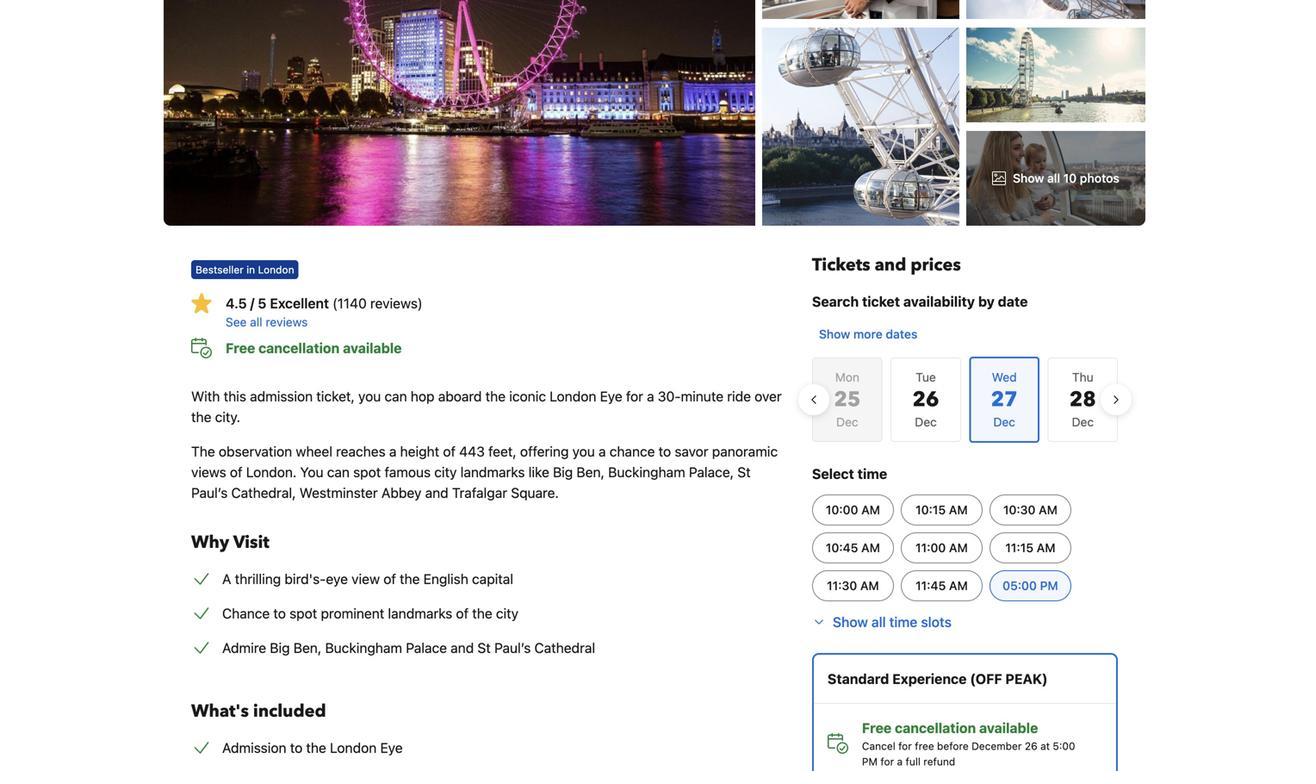 Task type: locate. For each thing, give the bounding box(es) containing it.
you
[[300, 464, 324, 480]]

thrilling
[[235, 571, 281, 587]]

1 vertical spatial time
[[890, 614, 918, 630]]

1 dec from the left
[[837, 415, 859, 429]]

0 vertical spatial cancellation
[[259, 340, 340, 356]]

1 horizontal spatial dec
[[915, 415, 937, 429]]

0 horizontal spatial st
[[478, 640, 491, 656]]

0 vertical spatial buckingham
[[608, 464, 686, 480]]

to for chance to spot prominent landmarks of the city
[[273, 605, 286, 622]]

spot inside 'the observation wheel reaches a height of 443 feet, offering you a chance to savor panoramic views of london. you can spot famous city landmarks like  big ben, buckingham palace, st paul's cathedral, westminster abbey and trafalgar square.'
[[353, 464, 381, 480]]

1 vertical spatial ben,
[[294, 640, 322, 656]]

landmarks
[[461, 464, 525, 480], [388, 605, 453, 622]]

10:45
[[826, 541, 858, 555]]

1 horizontal spatial cancellation
[[895, 720, 976, 736]]

am for 11:00 am
[[949, 541, 968, 555]]

am right 11:00
[[949, 541, 968, 555]]

reaches
[[336, 443, 386, 460]]

0 vertical spatial all
[[1048, 171, 1061, 185]]

am for 10:00 am
[[862, 503, 880, 517]]

palace,
[[689, 464, 734, 480]]

free cancellation available cancel for free before december 26 at 5:00 pm for a full refund
[[862, 720, 1076, 768]]

am right "10:45"
[[862, 541, 880, 555]]

landmarks up palace
[[388, 605, 453, 622]]

photos
[[1080, 171, 1120, 185]]

dec down 25
[[837, 415, 859, 429]]

standard
[[828, 671, 889, 687]]

11:15
[[1006, 541, 1034, 555]]

to left the savor
[[659, 443, 671, 460]]

dec inside mon 25 dec
[[837, 415, 859, 429]]

0 vertical spatial st
[[738, 464, 751, 480]]

0 horizontal spatial you
[[358, 388, 381, 404]]

buckingham down the chance
[[608, 464, 686, 480]]

am right 11:30
[[861, 579, 879, 593]]

prices
[[911, 253, 961, 277]]

spot
[[353, 464, 381, 480], [290, 605, 317, 622]]

ben, down prominent
[[294, 640, 322, 656]]

admission to the london eye
[[222, 740, 403, 756]]

0 vertical spatial spot
[[353, 464, 381, 480]]

city
[[434, 464, 457, 480], [496, 605, 519, 622]]

for left 30-
[[626, 388, 644, 404]]

admire
[[222, 640, 266, 656]]

0 vertical spatial can
[[385, 388, 407, 404]]

11:45
[[916, 579, 946, 593]]

a left 30-
[[647, 388, 654, 404]]

all down /
[[250, 315, 262, 329]]

available inside free cancellation available cancel for free before december 26 at 5:00 pm for a full refund
[[980, 720, 1038, 736]]

0 horizontal spatial landmarks
[[388, 605, 453, 622]]

buckingham
[[608, 464, 686, 480], [325, 640, 402, 656]]

visit
[[233, 531, 270, 554]]

big inside 'the observation wheel reaches a height of 443 feet, offering you a chance to savor panoramic views of london. you can spot famous city landmarks like  big ben, buckingham palace, st paul's cathedral, westminster abbey and trafalgar square.'
[[553, 464, 573, 480]]

all inside button
[[872, 614, 886, 630]]

0 vertical spatial landmarks
[[461, 464, 525, 480]]

bird's-
[[285, 571, 326, 587]]

admission
[[222, 740, 286, 756]]

of
[[443, 443, 456, 460], [230, 464, 243, 480], [384, 571, 396, 587], [456, 605, 469, 622]]

the down capital at left
[[472, 605, 493, 622]]

time left slots
[[890, 614, 918, 630]]

1 horizontal spatial landmarks
[[461, 464, 525, 480]]

1 horizontal spatial to
[[290, 740, 303, 756]]

2 vertical spatial for
[[881, 756, 894, 768]]

the observation wheel reaches a height of 443 feet, offering you a chance to savor panoramic views of london. you can spot famous city landmarks like  big ben, buckingham palace, st paul's cathedral, westminster abbey and trafalgar square.
[[191, 443, 778, 501]]

1 horizontal spatial you
[[573, 443, 595, 460]]

1 horizontal spatial paul's
[[495, 640, 531, 656]]

search ticket availability by date
[[812, 293, 1028, 310]]

0 horizontal spatial pm
[[862, 756, 878, 768]]

am right 10:30
[[1039, 503, 1058, 517]]

show inside "button"
[[819, 327, 851, 341]]

dec inside "thu 28 dec"
[[1072, 415, 1094, 429]]

10:00
[[826, 503, 858, 517]]

1 vertical spatial pm
[[862, 756, 878, 768]]

1 horizontal spatial free
[[862, 720, 892, 736]]

3 dec from the left
[[1072, 415, 1094, 429]]

1 vertical spatial for
[[899, 740, 912, 752]]

0 vertical spatial ben,
[[577, 464, 605, 480]]

a thrilling bird's-eye view of the english capital
[[222, 571, 514, 587]]

443
[[459, 443, 485, 460]]

you
[[358, 388, 381, 404], [573, 443, 595, 460]]

1 horizontal spatial time
[[890, 614, 918, 630]]

1 vertical spatial city
[[496, 605, 519, 622]]

show down 11:30 am
[[833, 614, 868, 630]]

1 horizontal spatial st
[[738, 464, 751, 480]]

0 horizontal spatial and
[[425, 485, 449, 501]]

am for 10:45 am
[[862, 541, 880, 555]]

1 vertical spatial you
[[573, 443, 595, 460]]

region
[[799, 350, 1132, 450]]

region containing 25
[[799, 350, 1132, 450]]

0 vertical spatial eye
[[600, 388, 623, 404]]

available
[[343, 340, 402, 356], [980, 720, 1038, 736]]

11:30 am
[[827, 579, 879, 593]]

0 horizontal spatial dec
[[837, 415, 859, 429]]

26 left at
[[1025, 740, 1038, 752]]

time right select
[[858, 466, 888, 482]]

1 vertical spatial all
[[250, 315, 262, 329]]

square.
[[511, 485, 559, 501]]

cancellation inside free cancellation available cancel for free before december 26 at 5:00 pm for a full refund
[[895, 720, 976, 736]]

dec
[[837, 415, 859, 429], [915, 415, 937, 429], [1072, 415, 1094, 429]]

pm right 05:00
[[1040, 579, 1059, 593]]

0 horizontal spatial cancellation
[[259, 340, 340, 356]]

am for 10:30 am
[[1039, 503, 1058, 517]]

2 horizontal spatial london
[[550, 388, 597, 404]]

11:15 am
[[1006, 541, 1056, 555]]

1 vertical spatial available
[[980, 720, 1038, 736]]

show inside button
[[833, 614, 868, 630]]

1 vertical spatial to
[[273, 605, 286, 622]]

city inside 'the observation wheel reaches a height of 443 feet, offering you a chance to savor panoramic views of london. you can spot famous city landmarks like  big ben, buckingham palace, st paul's cathedral, westminster abbey and trafalgar square.'
[[434, 464, 457, 480]]

all
[[1048, 171, 1061, 185], [250, 315, 262, 329], [872, 614, 886, 630]]

dec down "28"
[[1072, 415, 1094, 429]]

0 horizontal spatial can
[[327, 464, 350, 480]]

can up the 'westminster'
[[327, 464, 350, 480]]

london
[[258, 264, 294, 276], [550, 388, 597, 404], [330, 740, 377, 756]]

a
[[647, 388, 654, 404], [389, 443, 397, 460], [599, 443, 606, 460], [897, 756, 903, 768]]

to for admission to the london eye
[[290, 740, 303, 756]]

am right 11:45
[[949, 579, 968, 593]]

the left iconic
[[486, 388, 506, 404]]

show all time slots
[[833, 614, 952, 630]]

am right 11:15
[[1037, 541, 1056, 555]]

big right like
[[553, 464, 573, 480]]

1 vertical spatial london
[[550, 388, 597, 404]]

0 horizontal spatial city
[[434, 464, 457, 480]]

0 vertical spatial pm
[[1040, 579, 1059, 593]]

1 horizontal spatial ben,
[[577, 464, 605, 480]]

landmarks down feet,
[[461, 464, 525, 480]]

paul's inside 'the observation wheel reaches a height of 443 feet, offering you a chance to savor panoramic views of london. you can spot famous city landmarks like  big ben, buckingham palace, st paul's cathedral, westminster abbey and trafalgar square.'
[[191, 485, 228, 501]]

2 horizontal spatial for
[[899, 740, 912, 752]]

ben, right like
[[577, 464, 605, 480]]

0 vertical spatial london
[[258, 264, 294, 276]]

0 horizontal spatial paul's
[[191, 485, 228, 501]]

paul's down views
[[191, 485, 228, 501]]

1 vertical spatial st
[[478, 640, 491, 656]]

december
[[972, 740, 1022, 752]]

26 down tue
[[913, 386, 940, 414]]

1 horizontal spatial all
[[872, 614, 886, 630]]

can left "hop"
[[385, 388, 407, 404]]

a left "full"
[[897, 756, 903, 768]]

0 vertical spatial available
[[343, 340, 402, 356]]

cancellation down reviews
[[259, 340, 340, 356]]

for
[[626, 388, 644, 404], [899, 740, 912, 752], [881, 756, 894, 768]]

for down cancel
[[881, 756, 894, 768]]

2 vertical spatial show
[[833, 614, 868, 630]]

show more dates button
[[812, 319, 925, 350]]

show
[[1013, 171, 1044, 185], [819, 327, 851, 341], [833, 614, 868, 630]]

and up ticket
[[875, 253, 907, 277]]

you inside 'the observation wheel reaches a height of 443 feet, offering you a chance to savor panoramic views of london. you can spot famous city landmarks like  big ben, buckingham palace, st paul's cathedral, westminster abbey and trafalgar square.'
[[573, 443, 595, 460]]

1 horizontal spatial available
[[980, 720, 1038, 736]]

1 horizontal spatial spot
[[353, 464, 381, 480]]

1 vertical spatial 26
[[1025, 740, 1038, 752]]

0 vertical spatial city
[[434, 464, 457, 480]]

panoramic
[[712, 443, 778, 460]]

spot down reaches
[[353, 464, 381, 480]]

0 vertical spatial big
[[553, 464, 573, 480]]

0 vertical spatial for
[[626, 388, 644, 404]]

chance to spot prominent landmarks of the city
[[222, 605, 519, 622]]

ben, inside 'the observation wheel reaches a height of 443 feet, offering you a chance to savor panoramic views of london. you can spot famous city landmarks like  big ben, buckingham palace, st paul's cathedral, westminster abbey and trafalgar square.'
[[577, 464, 605, 480]]

0 horizontal spatial buckingham
[[325, 640, 402, 656]]

1 horizontal spatial eye
[[600, 388, 623, 404]]

1 vertical spatial show
[[819, 327, 851, 341]]

a up famous
[[389, 443, 397, 460]]

2 horizontal spatial dec
[[1072, 415, 1094, 429]]

feet,
[[489, 443, 517, 460]]

10:15 am
[[916, 503, 968, 517]]

0 vertical spatial paul's
[[191, 485, 228, 501]]

2 vertical spatial all
[[872, 614, 886, 630]]

1 vertical spatial landmarks
[[388, 605, 453, 622]]

spot down bird's-
[[290, 605, 317, 622]]

am right 10:00
[[862, 503, 880, 517]]

for for 30-
[[626, 388, 644, 404]]

free down see
[[226, 340, 255, 356]]

1 horizontal spatial london
[[330, 740, 377, 756]]

2 horizontal spatial all
[[1048, 171, 1061, 185]]

1 vertical spatial cancellation
[[895, 720, 976, 736]]

by
[[979, 293, 995, 310]]

0 vertical spatial time
[[858, 466, 888, 482]]

1 vertical spatial can
[[327, 464, 350, 480]]

big right admire
[[270, 640, 290, 656]]

famous
[[385, 464, 431, 480]]

1 horizontal spatial for
[[881, 756, 894, 768]]

mon 25 dec
[[834, 370, 861, 429]]

you inside with this admission ticket, you can hop aboard the iconic london eye for a 30-minute ride over the city.
[[358, 388, 381, 404]]

10:30
[[1004, 503, 1036, 517]]

1 vertical spatial paul's
[[495, 640, 531, 656]]

free up cancel
[[862, 720, 892, 736]]

city down height
[[434, 464, 457, 480]]

for inside with this admission ticket, you can hop aboard the iconic london eye for a 30-minute ride over the city.
[[626, 388, 644, 404]]

1 vertical spatial and
[[425, 485, 449, 501]]

show down "search" at the top of page
[[819, 327, 851, 341]]

available down the (1140 in the left top of the page
[[343, 340, 402, 356]]

and right abbey
[[425, 485, 449, 501]]

for up "full"
[[899, 740, 912, 752]]

a left the chance
[[599, 443, 606, 460]]

2 vertical spatial to
[[290, 740, 303, 756]]

0 vertical spatial to
[[659, 443, 671, 460]]

1 horizontal spatial can
[[385, 388, 407, 404]]

0 horizontal spatial big
[[270, 640, 290, 656]]

pm down cancel
[[862, 756, 878, 768]]

0 horizontal spatial available
[[343, 340, 402, 356]]

1 horizontal spatial city
[[496, 605, 519, 622]]

0 vertical spatial show
[[1013, 171, 1044, 185]]

st down panoramic
[[738, 464, 751, 480]]

0 vertical spatial free
[[226, 340, 255, 356]]

to right chance
[[273, 605, 286, 622]]

1 vertical spatial spot
[[290, 605, 317, 622]]

ben,
[[577, 464, 605, 480], [294, 640, 322, 656]]

admire big ben, buckingham palace and st paul's cathedral
[[222, 640, 595, 656]]

chance
[[610, 443, 655, 460]]

london inside with this admission ticket, you can hop aboard the iconic london eye for a 30-minute ride over the city.
[[550, 388, 597, 404]]

cancellation
[[259, 340, 340, 356], [895, 720, 976, 736]]

english
[[424, 571, 469, 587]]

2 horizontal spatial and
[[875, 253, 907, 277]]

0 horizontal spatial for
[[626, 388, 644, 404]]

free for free cancellation available
[[226, 340, 255, 356]]

0 horizontal spatial london
[[258, 264, 294, 276]]

2 horizontal spatial to
[[659, 443, 671, 460]]

city down capital at left
[[496, 605, 519, 622]]

ticket,
[[316, 388, 355, 404]]

10:45 am
[[826, 541, 880, 555]]

what's included
[[191, 700, 326, 723]]

views
[[191, 464, 226, 480]]

paul's left "cathedral"
[[495, 640, 531, 656]]

show for show all 10 photos
[[1013, 171, 1044, 185]]

1 horizontal spatial big
[[553, 464, 573, 480]]

am right 10:15
[[949, 503, 968, 517]]

minute
[[681, 388, 724, 404]]

show left 10
[[1013, 171, 1044, 185]]

you right ticket,
[[358, 388, 381, 404]]

and
[[875, 253, 907, 277], [425, 485, 449, 501], [451, 640, 474, 656]]

1 horizontal spatial and
[[451, 640, 474, 656]]

all down 11:30 am
[[872, 614, 886, 630]]

to down included
[[290, 740, 303, 756]]

26 inside free cancellation available cancel for free before december 26 at 5:00 pm for a full refund
[[1025, 740, 1038, 752]]

1 horizontal spatial buckingham
[[608, 464, 686, 480]]

tickets and prices
[[812, 253, 961, 277]]

1 horizontal spatial 26
[[1025, 740, 1038, 752]]

and right palace
[[451, 640, 474, 656]]

dec down tue
[[915, 415, 937, 429]]

2 dec from the left
[[915, 415, 937, 429]]

reviews)
[[370, 295, 423, 311]]

capital
[[472, 571, 514, 587]]

big
[[553, 464, 573, 480], [270, 640, 290, 656]]

1 vertical spatial free
[[862, 720, 892, 736]]

0 vertical spatial you
[[358, 388, 381, 404]]

free inside free cancellation available cancel for free before december 26 at 5:00 pm for a full refund
[[862, 720, 892, 736]]

abbey
[[382, 485, 422, 501]]

st right palace
[[478, 640, 491, 656]]

cancellation up free
[[895, 720, 976, 736]]

all left 10
[[1048, 171, 1061, 185]]

0 horizontal spatial 26
[[913, 386, 940, 414]]

1 horizontal spatial pm
[[1040, 579, 1059, 593]]

dec inside the tue 26 dec
[[915, 415, 937, 429]]

st
[[738, 464, 751, 480], [478, 640, 491, 656]]

view
[[352, 571, 380, 587]]

26
[[913, 386, 940, 414], [1025, 740, 1038, 752]]

wheel
[[296, 443, 333, 460]]

0 horizontal spatial to
[[273, 605, 286, 622]]

buckingham down chance to spot prominent landmarks of the city
[[325, 640, 402, 656]]

of left 443 at the left of page
[[443, 443, 456, 460]]

you right offering
[[573, 443, 595, 460]]

free
[[226, 340, 255, 356], [862, 720, 892, 736]]

11:30
[[827, 579, 857, 593]]

available up december on the right bottom
[[980, 720, 1038, 736]]

2 vertical spatial london
[[330, 740, 377, 756]]

1 vertical spatial eye
[[380, 740, 403, 756]]

before
[[937, 740, 969, 752]]



Task type: vqa. For each thing, say whether or not it's contained in the screenshot.
DISCOUNTS
no



Task type: describe. For each thing, give the bounding box(es) containing it.
dates
[[886, 327, 918, 341]]

tue
[[916, 370, 936, 384]]

5
[[258, 295, 267, 311]]

ticket
[[862, 293, 900, 310]]

4.5
[[226, 295, 247, 311]]

ride
[[727, 388, 751, 404]]

experience
[[893, 671, 967, 687]]

full
[[906, 756, 921, 768]]

/
[[250, 295, 254, 311]]

1 vertical spatial big
[[270, 640, 290, 656]]

dec for 25
[[837, 415, 859, 429]]

city.
[[215, 409, 240, 425]]

0 vertical spatial 26
[[913, 386, 940, 414]]

hop
[[411, 388, 435, 404]]

bestseller in london
[[196, 264, 294, 276]]

cathedral
[[535, 640, 595, 656]]

show for show all time slots
[[833, 614, 868, 630]]

see
[[226, 315, 247, 329]]

dec for 26
[[915, 415, 937, 429]]

0 horizontal spatial time
[[858, 466, 888, 482]]

dec for 28
[[1072, 415, 1094, 429]]

all inside 4.5 / 5 excellent (1140 reviews) see all reviews
[[250, 315, 262, 329]]

free for free cancellation available cancel for free before december 26 at 5:00 pm for a full refund
[[862, 720, 892, 736]]

0 horizontal spatial eye
[[380, 740, 403, 756]]

2 vertical spatial and
[[451, 640, 474, 656]]

westminster
[[300, 485, 378, 501]]

1 vertical spatial buckingham
[[325, 640, 402, 656]]

more
[[854, 327, 883, 341]]

show for show more dates
[[819, 327, 851, 341]]

select time
[[812, 466, 888, 482]]

eye inside with this admission ticket, you can hop aboard the iconic london eye for a 30-minute ride over the city.
[[600, 388, 623, 404]]

cathedral,
[[231, 485, 296, 501]]

a inside free cancellation available cancel for free before december 26 at 5:00 pm for a full refund
[[897, 756, 903, 768]]

tickets
[[812, 253, 871, 277]]

select
[[812, 466, 855, 482]]

can inside 'the observation wheel reaches a height of 443 feet, offering you a chance to savor panoramic views of london. you can spot famous city landmarks like  big ben, buckingham palace, st paul's cathedral, westminster abbey and trafalgar square.'
[[327, 464, 350, 480]]

date
[[998, 293, 1028, 310]]

palace
[[406, 640, 447, 656]]

11:00 am
[[916, 541, 968, 555]]

pm inside free cancellation available cancel for free before december 26 at 5:00 pm for a full refund
[[862, 756, 878, 768]]

10
[[1064, 171, 1077, 185]]

5:00
[[1053, 740, 1076, 752]]

eye
[[326, 571, 348, 587]]

this
[[224, 388, 246, 404]]

of right views
[[230, 464, 243, 480]]

st inside 'the observation wheel reaches a height of 443 feet, offering you a chance to savor panoramic views of london. you can spot famous city landmarks like  big ben, buckingham palace, st paul's cathedral, westminster abbey and trafalgar square.'
[[738, 464, 751, 480]]

peak)
[[1006, 671, 1048, 687]]

11:45 am
[[916, 579, 968, 593]]

reviews
[[266, 315, 308, 329]]

a
[[222, 571, 231, 587]]

availability
[[904, 293, 975, 310]]

cancel
[[862, 740, 896, 752]]

all for show all time slots
[[872, 614, 886, 630]]

admission
[[250, 388, 313, 404]]

cancellation for free cancellation available cancel for free before december 26 at 5:00 pm for a full refund
[[895, 720, 976, 736]]

with
[[191, 388, 220, 404]]

thu 28 dec
[[1070, 370, 1097, 429]]

search
[[812, 293, 859, 310]]

am for 11:45 am
[[949, 579, 968, 593]]

iconic
[[509, 388, 546, 404]]

savor
[[675, 443, 709, 460]]

4.5 / 5 excellent (1140 reviews) see all reviews
[[226, 295, 423, 329]]

05:00 pm
[[1003, 579, 1059, 593]]

show all time slots button
[[812, 612, 952, 632]]

why visit
[[191, 531, 270, 554]]

landmarks inside 'the observation wheel reaches a height of 443 feet, offering you a chance to savor panoramic views of london. you can spot famous city landmarks like  big ben, buckingham palace, st paul's cathedral, westminster abbey and trafalgar square.'
[[461, 464, 525, 480]]

0 vertical spatial and
[[875, 253, 907, 277]]

a inside with this admission ticket, you can hop aboard the iconic london eye for a 30-minute ride over the city.
[[647, 388, 654, 404]]

to inside 'the observation wheel reaches a height of 443 feet, offering you a chance to savor panoramic views of london. you can spot famous city landmarks like  big ben, buckingham palace, st paul's cathedral, westminster abbey and trafalgar square.'
[[659, 443, 671, 460]]

the left english
[[400, 571, 420, 587]]

am for 11:30 am
[[861, 579, 879, 593]]

at
[[1041, 740, 1050, 752]]

time inside button
[[890, 614, 918, 630]]

included
[[253, 700, 326, 723]]

am for 10:15 am
[[949, 503, 968, 517]]

excellent
[[270, 295, 329, 311]]

(1140
[[333, 295, 367, 311]]

buckingham inside 'the observation wheel reaches a height of 443 feet, offering you a chance to savor panoramic views of london. you can spot famous city landmarks like  big ben, buckingham palace, st paul's cathedral, westminster abbey and trafalgar square.'
[[608, 464, 686, 480]]

trafalgar
[[452, 485, 507, 501]]

for for full
[[881, 756, 894, 768]]

0 horizontal spatial ben,
[[294, 640, 322, 656]]

aboard
[[438, 388, 482, 404]]

standard experience (off peak)
[[828, 671, 1048, 687]]

in
[[247, 264, 255, 276]]

the down included
[[306, 740, 326, 756]]

05:00
[[1003, 579, 1037, 593]]

of down english
[[456, 605, 469, 622]]

10:30 am
[[1004, 503, 1058, 517]]

available for free cancellation available
[[343, 340, 402, 356]]

10:15
[[916, 503, 946, 517]]

like
[[529, 464, 549, 480]]

can inside with this admission ticket, you can hop aboard the iconic london eye for a 30-minute ride over the city.
[[385, 388, 407, 404]]

cancellation for free cancellation available
[[259, 340, 340, 356]]

11:00
[[916, 541, 946, 555]]

and inside 'the observation wheel reaches a height of 443 feet, offering you a chance to savor panoramic views of london. you can spot famous city landmarks like  big ben, buckingham palace, st paul's cathedral, westminster abbey and trafalgar square.'
[[425, 485, 449, 501]]

thu
[[1073, 370, 1094, 384]]

show more dates
[[819, 327, 918, 341]]

see all reviews button
[[226, 314, 785, 331]]

the down with
[[191, 409, 211, 425]]

with this admission ticket, you can hop aboard the iconic london eye for a 30-minute ride over the city.
[[191, 388, 782, 425]]

over
[[755, 388, 782, 404]]

25
[[834, 386, 861, 414]]

london.
[[246, 464, 297, 480]]

10:00 am
[[826, 503, 880, 517]]

prominent
[[321, 605, 384, 622]]

am for 11:15 am
[[1037, 541, 1056, 555]]

slots
[[921, 614, 952, 630]]

show all 10 photos
[[1013, 171, 1120, 185]]

what's
[[191, 700, 249, 723]]

the
[[191, 443, 215, 460]]

28
[[1070, 386, 1097, 414]]

of right the view
[[384, 571, 396, 587]]

chance
[[222, 605, 270, 622]]

refund
[[924, 756, 956, 768]]

(off
[[970, 671, 1002, 687]]

available for free cancellation available cancel for free before december 26 at 5:00 pm for a full refund
[[980, 720, 1038, 736]]

all for show all 10 photos
[[1048, 171, 1061, 185]]



